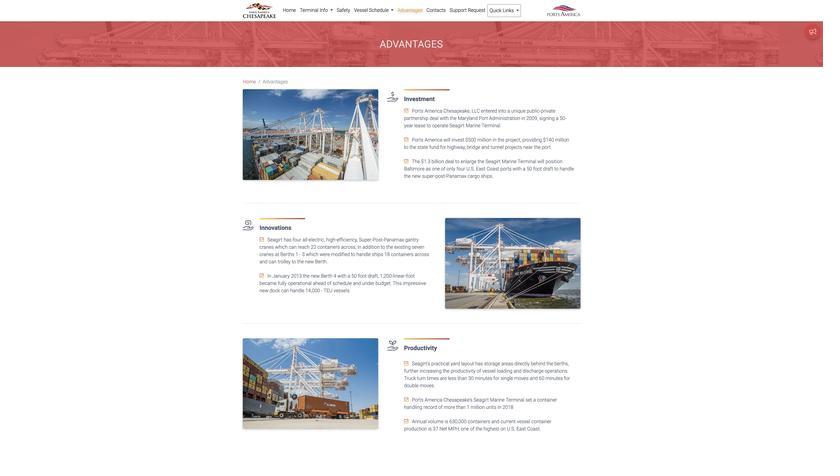 Task type: describe. For each thing, give the bounding box(es) containing it.
new up ahead
[[311, 273, 320, 279]]

the up 18
[[387, 244, 393, 250]]

handle inside seagirt has four all-electric, high-efficiency, super-post-panamax gantry cranes which can reach 22 containers across, in addition to the existing seven cranes at berths 1 - 3 which were modified to handle ships 18 containers across and can trolley to the new berth.
[[357, 252, 371, 257]]

efficiency,
[[337, 237, 358, 243]]

the inside annual volume is 630,000 containers and current vessel container production is 37 net mph, one of the highest on u.s. east coast.
[[476, 426, 483, 432]]

panamax inside the $1.3 billion deal to enlarge the seagirt marine terminal will position baltimore as one of only four u.s. east coast ports with a 50 foot draft to handle the new super-post-panamax cargo ships.
[[447, 173, 467, 179]]

check square image for the $1.3 billion deal to enlarge the seagirt marine terminal will position baltimore as one of only four u.s. east coast ports with a 50 foot draft to handle the new super-post-panamax cargo ships.
[[404, 159, 409, 164]]

across,
[[341, 244, 357, 250]]

single
[[501, 375, 513, 381]]

ships.
[[481, 173, 494, 179]]

0 vertical spatial is
[[445, 419, 449, 424]]

check square image for annual volume is 630,000 containers and current vessel container production is 37 net mph, one of the highest on u.s. east coast.
[[404, 419, 409, 424]]

areas
[[502, 361, 514, 366]]

new inside the $1.3 billion deal to enlarge the seagirt marine terminal will position baltimore as one of only four u.s. east coast ports with a 50 foot draft to handle the new super-post-panamax cargo ships.
[[412, 173, 421, 179]]

2 horizontal spatial for
[[564, 375, 570, 381]]

1 vertical spatial home link
[[243, 78, 256, 86]]

position
[[546, 159, 563, 165]]

50 inside in january 2013 the new berth 4 with a 50 foot draft, 1,200-linear-foot became fully operational ahead of schedule and under budget. this impressive new dock can handle 14,000 - teu vessels.
[[352, 273, 357, 279]]

- inside seagirt has four all-electric, high-efficiency, super-post-panamax gantry cranes which can reach 22 containers across, in addition to the existing seven cranes at berths 1 - 3 which were modified to handle ships 18 containers across and can trolley to the new berth.
[[300, 252, 301, 257]]

terminal.
[[482, 123, 502, 129]]

current
[[501, 419, 516, 424]]

berths
[[281, 252, 295, 257]]

east inside the $1.3 billion deal to enlarge the seagirt marine terminal will position baltimore as one of only four u.s. east coast ports with a 50 foot draft to handle the new super-post-panamax cargo ships.
[[476, 166, 486, 172]]

u.s. inside annual volume is 630,000 containers and current vessel container production is 37 net mph, one of the highest on u.s. east coast.
[[507, 426, 516, 432]]

highest
[[484, 426, 500, 432]]

record
[[424, 404, 437, 410]]

1 horizontal spatial which
[[306, 252, 319, 257]]

check square image for seagirt has four all-electric, high-efficiency, super-post-panamax gantry cranes which can reach 22 containers across, in addition to the existing seven cranes at berths 1 - 3 which were modified to handle ships 18 containers across and can trolley to the new berth.
[[260, 237, 264, 242]]

a right into
[[508, 108, 510, 114]]

18
[[385, 252, 390, 257]]

productivity image
[[243, 338, 378, 429]]

behind
[[531, 361, 546, 366]]

lease
[[415, 123, 426, 129]]

increasing
[[420, 368, 442, 374]]

into
[[499, 108, 507, 114]]

volume
[[428, 419, 444, 424]]

addition
[[363, 244, 380, 250]]

1 vertical spatial containers
[[391, 252, 414, 257]]

the inside ports america chesapeake, llc entered into a unique public-private partnership deal with the maryland port administration in 2009, signing a 50- year lease to operate seagirt marine terminal.
[[450, 116, 457, 121]]

and inside ports america will invest $500 million in the project, providing $140 million to the state fund for highway, bridge and tunnel projects near the port.
[[482, 144, 490, 150]]

ports america chesapeake, llc entered into a unique public-private partnership deal with the maryland port administration in 2009, signing a 50- year lease to operate seagirt marine terminal.
[[404, 108, 567, 129]]

high-
[[326, 237, 337, 243]]

reach
[[298, 244, 310, 250]]

0 vertical spatial advantages
[[398, 7, 423, 13]]

the down providing
[[534, 144, 541, 150]]

investment image
[[243, 89, 378, 180]]

1 vertical spatial can
[[269, 259, 277, 265]]

seven
[[412, 244, 425, 250]]

marine inside ports america chesapeake's seagirt marine terminal set a container handling record of more than 1 million units in 2018
[[490, 397, 505, 403]]

to up 18
[[381, 244, 385, 250]]

2 vertical spatial advantages
[[263, 79, 288, 85]]

marine inside ports america chesapeake, llc entered into a unique public-private partnership deal with the maryland port administration in 2009, signing a 50- year lease to operate seagirt marine terminal.
[[466, 123, 481, 129]]

630,000
[[450, 419, 467, 424]]

truck
[[404, 375, 416, 381]]

invest
[[452, 137, 465, 143]]

loading
[[497, 368, 513, 374]]

4
[[334, 273, 337, 279]]

post-
[[436, 173, 447, 179]]

a inside ports america chesapeake's seagirt marine terminal set a container handling record of more than 1 million units in 2018
[[534, 397, 536, 403]]

innovations image
[[445, 218, 581, 309]]

super-
[[422, 173, 436, 179]]

and inside seagirt has four all-electric, high-efficiency, super-post-panamax gantry cranes which can reach 22 containers across, in addition to the existing seven cranes at berths 1 - 3 which were modified to handle ships 18 containers across and can trolley to the new berth.
[[260, 259, 268, 265]]

1 vertical spatial advantages
[[380, 38, 444, 50]]

annual volume is 630,000 containers and current vessel container production is 37 net mph, one of the highest on u.s. east coast.
[[404, 419, 552, 432]]

discharge
[[523, 368, 544, 374]]

moves.
[[420, 383, 435, 388]]

1 inside ports america chesapeake's seagirt marine terminal set a container handling record of more than 1 million units in 2018
[[467, 404, 470, 410]]

million inside ports america chesapeake's seagirt marine terminal set a container handling record of more than 1 million units in 2018
[[471, 404, 485, 410]]

info
[[320, 7, 328, 13]]

net
[[440, 426, 447, 432]]

new inside seagirt has four all-electric, high-efficiency, super-post-panamax gantry cranes which can reach 22 containers across, in addition to the existing seven cranes at berths 1 - 3 which were modified to handle ships 18 containers across and can trolley to the new berth.
[[305, 259, 314, 265]]

seagirt inside the $1.3 billion deal to enlarge the seagirt marine terminal will position baltimore as one of only four u.s. east coast ports with a 50 foot draft to handle the new super-post-panamax cargo ships.
[[486, 159, 501, 165]]

in inside seagirt has four all-electric, high-efficiency, super-post-panamax gantry cranes which can reach 22 containers across, in addition to the existing seven cranes at berths 1 - 3 which were modified to handle ships 18 containers across and can trolley to the new berth.
[[358, 244, 362, 250]]

units
[[486, 404, 497, 410]]

0 vertical spatial which
[[275, 244, 288, 250]]

check square image for investment
[[404, 109, 409, 113]]

to inside ports america chesapeake, llc entered into a unique public-private partnership deal with the maryland port administration in 2009, signing a 50- year lease to operate seagirt marine terminal.
[[427, 123, 431, 129]]

ports america will invest $500 million in the project, providing $140 million to the state fund for highway, bridge and tunnel projects near the port.
[[404, 137, 570, 150]]

and up the moves
[[514, 368, 522, 374]]

ports
[[501, 166, 512, 172]]

post-
[[373, 237, 384, 243]]

practical
[[432, 361, 450, 366]]

in inside ports america will invest $500 million in the project, providing $140 million to the state fund for highway, bridge and tunnel projects near the port.
[[493, 137, 497, 143]]

$1.3
[[421, 159, 431, 165]]

1 cranes from the top
[[260, 244, 274, 250]]

cargo
[[468, 173, 480, 179]]

home for the right home link
[[283, 7, 296, 13]]

of inside in january 2013 the new berth 4 with a 50 foot draft, 1,200-linear-foot became fully operational ahead of schedule and under budget. this impressive new dock can handle 14,000 - teu vessels.
[[327, 281, 332, 286]]

chesapeake,
[[444, 108, 471, 114]]

the up tunnel
[[498, 137, 505, 143]]

one for productivity
[[461, 426, 469, 432]]

the down baltimore
[[404, 173, 411, 179]]

mph,
[[449, 426, 460, 432]]

has inside seagirt has four all-electric, high-efficiency, super-post-panamax gantry cranes which can reach 22 containers across, in addition to the existing seven cranes at berths 1 - 3 which were modified to handle ships 18 containers across and can trolley to the new berth.
[[284, 237, 292, 243]]

one for investment
[[432, 166, 440, 172]]

contacts
[[427, 7, 446, 13]]

containers inside annual volume is 630,000 containers and current vessel container production is 37 net mph, one of the highest on u.s. east coast.
[[468, 419, 491, 424]]

support request
[[450, 7, 486, 13]]

vessel inside the seagirt's practical yard layout has storage areas directly behind the berths, further increasing the productivity of vessel loading and discharge                                 operations. truck turn times are less than 30 minutes for single moves and 60 minutes for double moves.
[[483, 368, 496, 374]]

contacts link
[[425, 4, 448, 16]]

has inside the seagirt's practical yard layout has storage areas directly behind the berths, further increasing the productivity of vessel loading and discharge                                 operations. truck turn times are less than 30 minutes for single moves and 60 minutes for double moves.
[[476, 361, 483, 366]]

1 horizontal spatial foot
[[406, 273, 415, 279]]

1 vertical spatial is
[[428, 426, 432, 432]]

deal inside ports america chesapeake, llc entered into a unique public-private partnership deal with the maryland port administration in 2009, signing a 50- year lease to operate seagirt marine terminal.
[[430, 116, 439, 121]]

$500
[[466, 137, 477, 143]]

existing
[[395, 244, 411, 250]]

60
[[539, 375, 545, 381]]

the down 3
[[297, 259, 304, 265]]

check square image for ports america chesapeake's seagirt marine terminal set a container handling record of more than 1 million units in 2018
[[404, 397, 409, 402]]

linear-
[[393, 273, 406, 279]]

in january 2013 the new berth 4 with a 50 foot draft, 1,200-linear-foot became fully operational ahead of schedule and under budget. this impressive new dock can handle 14,000 - teu vessels.
[[260, 273, 426, 294]]

america inside ports america chesapeake, llc entered into a unique public-private partnership deal with the maryland port administration in 2009, signing a 50- year lease to operate seagirt marine terminal.
[[425, 108, 443, 114]]

than inside ports america chesapeake's seagirt marine terminal set a container handling record of more than 1 million units in 2018
[[456, 404, 466, 410]]

production
[[404, 426, 427, 432]]

new down became
[[260, 288, 269, 294]]

as
[[426, 166, 431, 172]]

and down "discharge"
[[530, 375, 538, 381]]

coast
[[487, 166, 499, 172]]

marine inside the $1.3 billion deal to enlarge the seagirt marine terminal will position baltimore as one of only four u.s. east coast ports with a 50 foot draft to handle the new super-post-panamax cargo ships.
[[502, 159, 517, 165]]

entered
[[481, 108, 497, 114]]

coast.
[[528, 426, 541, 432]]

maryland
[[458, 116, 478, 121]]

2 minutes from the left
[[546, 375, 563, 381]]

america for productivity
[[425, 397, 443, 403]]

safety
[[337, 7, 350, 13]]

with inside ports america chesapeake, llc entered into a unique public-private partnership deal with the maryland port administration in 2009, signing a 50- year lease to operate seagirt marine terminal.
[[440, 116, 449, 121]]

became
[[260, 281, 277, 286]]

investment
[[404, 95, 435, 103]]

$140
[[544, 137, 554, 143]]

vessel schedule link
[[352, 4, 396, 16]]

innovations
[[260, 224, 292, 232]]

1 horizontal spatial home link
[[281, 4, 298, 16]]

are
[[440, 375, 447, 381]]

to inside ports america will invest $500 million in the project, providing $140 million to the state fund for highway, bridge and tunnel projects near the port.
[[404, 144, 409, 150]]

terminal inside ports america chesapeake's seagirt marine terminal set a container handling record of more than 1 million units in 2018
[[506, 397, 525, 403]]

of for seagirt's
[[477, 368, 481, 374]]

u.s. inside the $1.3 billion deal to enlarge the seagirt marine terminal will position baltimore as one of only four u.s. east coast ports with a 50 foot draft to handle the new super-post-panamax cargo ships.
[[467, 166, 475, 172]]

gantry
[[405, 237, 419, 243]]

under
[[362, 281, 375, 286]]

ports america chesapeake's seagirt marine terminal set a container handling record of more than 1 million units in 2018
[[404, 397, 557, 410]]

request
[[468, 7, 486, 13]]

handle inside in january 2013 the new berth 4 with a 50 foot draft, 1,200-linear-foot became fully operational ahead of schedule and under budget. this impressive new dock can handle 14,000 - teu vessels.
[[290, 288, 305, 294]]

vessels.
[[334, 288, 351, 294]]

terminal inside the $1.3 billion deal to enlarge the seagirt marine terminal will position baltimore as one of only four u.s. east coast ports with a 50 foot draft to handle the new super-post-panamax cargo ships.
[[518, 159, 537, 165]]

- inside in january 2013 the new berth 4 with a 50 foot draft, 1,200-linear-foot became fully operational ahead of schedule and under budget. this impressive new dock can handle 14,000 - teu vessels.
[[321, 288, 323, 294]]

50 inside the $1.3 billion deal to enlarge the seagirt marine terminal will position baltimore as one of only four u.s. east coast ports with a 50 foot draft to handle the new super-post-panamax cargo ships.
[[527, 166, 532, 172]]

at
[[275, 252, 279, 257]]



Task type: locate. For each thing, give the bounding box(es) containing it.
marine up units
[[490, 397, 505, 403]]

yard
[[451, 361, 460, 366]]

0 horizontal spatial four
[[293, 237, 301, 243]]

of inside annual volume is 630,000 containers and current vessel container production is 37 net mph, one of the highest on u.s. east coast.
[[470, 426, 475, 432]]

2018
[[503, 404, 514, 410]]

2 vertical spatial can
[[281, 288, 289, 294]]

37
[[433, 426, 439, 432]]

with inside in january 2013 the new berth 4 with a 50 foot draft, 1,200-linear-foot became fully operational ahead of schedule and under budget. this impressive new dock can handle 14,000 - teu vessels.
[[338, 273, 347, 279]]

one inside annual volume is 630,000 containers and current vessel container production is 37 net mph, one of the highest on u.s. east coast.
[[461, 426, 469, 432]]

and up highest
[[492, 419, 500, 424]]

a left 50-
[[556, 116, 559, 121]]

minutes down the operations.
[[546, 375, 563, 381]]

1 vertical spatial -
[[321, 288, 323, 294]]

four inside seagirt has four all-electric, high-efficiency, super-post-panamax gantry cranes which can reach 22 containers across, in addition to the existing seven cranes at berths 1 - 3 which were modified to handle ships 18 containers across and can trolley to the new berth.
[[293, 237, 301, 243]]

of
[[441, 166, 446, 172], [327, 281, 332, 286], [477, 368, 481, 374], [439, 404, 443, 410], [470, 426, 475, 432]]

marine down maryland
[[466, 123, 481, 129]]

america inside ports america chesapeake's seagirt marine terminal set a container handling record of more than 1 million units in 2018
[[425, 397, 443, 403]]

which up at
[[275, 244, 288, 250]]

0 vertical spatial home link
[[281, 4, 298, 16]]

1 horizontal spatial containers
[[391, 252, 414, 257]]

will inside ports america will invest $500 million in the project, providing $140 million to the state fund for highway, bridge and tunnel projects near the port.
[[444, 137, 451, 143]]

super-
[[359, 237, 373, 243]]

0 horizontal spatial with
[[338, 273, 347, 279]]

check square image down innovations
[[260, 237, 264, 242]]

check square image left in
[[260, 274, 264, 278]]

1 vertical spatial terminal
[[518, 159, 537, 165]]

a inside the $1.3 billion deal to enlarge the seagirt marine terminal will position baltimore as one of only four u.s. east coast ports with a 50 foot draft to handle the new super-post-panamax cargo ships.
[[523, 166, 526, 172]]

the left the state
[[410, 144, 417, 150]]

0 horizontal spatial has
[[284, 237, 292, 243]]

container inside annual volume is 630,000 containers and current vessel container production is 37 net mph, one of the highest on u.s. east coast.
[[532, 419, 552, 424]]

impressive
[[403, 281, 426, 286]]

unique
[[512, 108, 526, 114]]

with
[[440, 116, 449, 121], [513, 166, 522, 172], [338, 273, 347, 279]]

- left 3
[[300, 252, 301, 257]]

0 vertical spatial ports
[[412, 108, 424, 114]]

1 america from the top
[[425, 108, 443, 114]]

the right the enlarge
[[478, 159, 485, 165]]

1 vertical spatial panamax
[[384, 237, 404, 243]]

check square image
[[404, 159, 409, 164], [260, 237, 264, 242], [260, 274, 264, 278], [404, 397, 409, 402], [404, 419, 409, 424]]

which
[[275, 244, 288, 250], [306, 252, 319, 257]]

of right productivity
[[477, 368, 481, 374]]

can up berths
[[289, 244, 297, 250]]

0 vertical spatial can
[[289, 244, 297, 250]]

3 ports from the top
[[412, 397, 424, 403]]

1 ports from the top
[[412, 108, 424, 114]]

1 vertical spatial vessel
[[517, 419, 531, 424]]

minutes right 30
[[475, 375, 493, 381]]

handle inside the $1.3 billion deal to enlarge the seagirt marine terminal will position baltimore as one of only four u.s. east coast ports with a 50 foot draft to handle the new super-post-panamax cargo ships.
[[560, 166, 574, 172]]

foot left draft
[[534, 166, 542, 172]]

four inside the $1.3 billion deal to enlarge the seagirt marine terminal will position baltimore as one of only four u.s. east coast ports with a 50 foot draft to handle the new super-post-panamax cargo ships.
[[457, 166, 466, 172]]

home for home link to the bottom
[[243, 79, 256, 85]]

0 vertical spatial -
[[300, 252, 301, 257]]

with inside the $1.3 billion deal to enlarge the seagirt marine terminal will position baltimore as one of only four u.s. east coast ports with a 50 foot draft to handle the new super-post-panamax cargo ships.
[[513, 166, 522, 172]]

january
[[273, 273, 290, 279]]

0 horizontal spatial panamax
[[384, 237, 404, 243]]

1 horizontal spatial deal
[[446, 159, 454, 165]]

0 vertical spatial containers
[[318, 244, 340, 250]]

1 vertical spatial one
[[461, 426, 469, 432]]

0 horizontal spatial will
[[444, 137, 451, 143]]

1 vertical spatial than
[[456, 404, 466, 410]]

0 vertical spatial terminal
[[300, 7, 319, 13]]

1 vertical spatial with
[[513, 166, 522, 172]]

1 horizontal spatial minutes
[[546, 375, 563, 381]]

1 vertical spatial home
[[243, 79, 256, 85]]

can
[[289, 244, 297, 250], [269, 259, 277, 265], [281, 288, 289, 294]]

- left teu
[[321, 288, 323, 294]]

the
[[450, 116, 457, 121], [498, 137, 505, 143], [410, 144, 417, 150], [534, 144, 541, 150], [478, 159, 485, 165], [404, 173, 411, 179], [387, 244, 393, 250], [297, 259, 304, 265], [303, 273, 310, 279], [547, 361, 554, 366], [443, 368, 450, 374], [476, 426, 483, 432]]

seagirt's
[[412, 361, 430, 366]]

america up record
[[425, 397, 443, 403]]

check square image down "year"
[[404, 137, 409, 142]]

1 horizontal spatial -
[[321, 288, 323, 294]]

draft,
[[368, 273, 379, 279]]

of right mph,
[[470, 426, 475, 432]]

0 vertical spatial four
[[457, 166, 466, 172]]

in
[[268, 273, 272, 279]]

u.s.
[[467, 166, 475, 172], [507, 426, 516, 432]]

panamax down the only
[[447, 173, 467, 179]]

-
[[300, 252, 301, 257], [321, 288, 323, 294]]

administration
[[489, 116, 521, 121]]

further
[[404, 368, 419, 374]]

advantages link
[[396, 4, 425, 16]]

fund
[[430, 144, 439, 150]]

berths,
[[555, 361, 569, 366]]

0 vertical spatial than
[[458, 375, 468, 381]]

0 vertical spatial 1
[[296, 252, 298, 257]]

0 horizontal spatial handle
[[290, 288, 305, 294]]

0 horizontal spatial one
[[432, 166, 440, 172]]

2 america from the top
[[425, 137, 443, 143]]

1 vertical spatial 1
[[467, 404, 470, 410]]

seagirt's practical yard layout has storage areas directly behind the berths, further increasing the productivity of vessel loading and discharge                                 operations. truck turn times are less than 30 minutes for single moves and 60 minutes for double moves.
[[404, 361, 570, 388]]

foot inside the $1.3 billion deal to enlarge the seagirt marine terminal will position baltimore as one of only four u.s. east coast ports with a 50 foot draft to handle the new super-post-panamax cargo ships.
[[534, 166, 542, 172]]

containers down "existing"
[[391, 252, 414, 257]]

container up the coast.
[[532, 419, 552, 424]]

america up fund
[[425, 137, 443, 143]]

1 check square image from the top
[[404, 109, 409, 113]]

one
[[432, 166, 440, 172], [461, 426, 469, 432]]

seagirt inside ports america chesapeake, llc entered into a unique public-private partnership deal with the maryland port administration in 2009, signing a 50- year lease to operate seagirt marine terminal.
[[450, 123, 465, 129]]

1 horizontal spatial panamax
[[447, 173, 467, 179]]

container right set
[[537, 397, 557, 403]]

1 horizontal spatial is
[[445, 419, 449, 424]]

million up bridge
[[478, 137, 492, 143]]

east inside annual volume is 630,000 containers and current vessel container production is 37 net mph, one of the highest on u.s. east coast.
[[517, 426, 526, 432]]

and inside in january 2013 the new berth 4 with a 50 foot draft, 1,200-linear-foot became fully operational ahead of schedule and under budget. this impressive new dock can handle 14,000 - teu vessels.
[[353, 281, 361, 286]]

terminal info link
[[298, 4, 335, 16]]

has right layout
[[476, 361, 483, 366]]

across
[[415, 252, 429, 257]]

million right $140
[[556, 137, 570, 143]]

1 horizontal spatial one
[[461, 426, 469, 432]]

in up tunnel
[[493, 137, 497, 143]]

0 horizontal spatial which
[[275, 244, 288, 250]]

vessel up the coast.
[[517, 419, 531, 424]]

3 check square image from the top
[[404, 361, 409, 366]]

2 cranes from the top
[[260, 252, 274, 257]]

3 america from the top
[[425, 397, 443, 403]]

to right trolley
[[292, 259, 296, 265]]

0 horizontal spatial u.s.
[[467, 166, 475, 172]]

vessel schedule
[[354, 7, 390, 13]]

of inside ports america chesapeake's seagirt marine terminal set a container handling record of more than 1 million units in 2018
[[439, 404, 443, 410]]

only
[[447, 166, 456, 172]]

ports inside ports america chesapeake's seagirt marine terminal set a container handling record of more than 1 million units in 2018
[[412, 397, 424, 403]]

0 horizontal spatial minutes
[[475, 375, 493, 381]]

1 horizontal spatial has
[[476, 361, 483, 366]]

seagirt
[[450, 123, 465, 129], [486, 159, 501, 165], [268, 237, 283, 243], [474, 397, 489, 403]]

one inside the $1.3 billion deal to enlarge the seagirt marine terminal will position baltimore as one of only four u.s. east coast ports with a 50 foot draft to handle the new super-post-panamax cargo ships.
[[432, 166, 440, 172]]

east left the coast.
[[517, 426, 526, 432]]

less
[[448, 375, 457, 381]]

operational
[[288, 281, 312, 286]]

tunnel
[[491, 144, 504, 150]]

a right set
[[534, 397, 536, 403]]

1 vertical spatial handle
[[357, 252, 371, 257]]

0 horizontal spatial -
[[300, 252, 301, 257]]

chesapeake's
[[444, 397, 473, 403]]

on
[[501, 426, 506, 432]]

1 horizontal spatial four
[[457, 166, 466, 172]]

check square image left the
[[404, 159, 409, 164]]

u.s. down the enlarge
[[467, 166, 475, 172]]

handle down position
[[560, 166, 574, 172]]

than inside the seagirt's practical yard layout has storage areas directly behind the berths, further increasing the productivity of vessel loading and discharge                                 operations. truck turn times are less than 30 minutes for single moves and 60 minutes for double moves.
[[458, 375, 468, 381]]

u.s. down "current"
[[507, 426, 516, 432]]

vessel inside annual volume is 630,000 containers and current vessel container production is 37 net mph, one of the highest on u.s. east coast.
[[517, 419, 531, 424]]

1 vertical spatial has
[[476, 361, 483, 366]]

0 vertical spatial east
[[476, 166, 486, 172]]

set
[[526, 397, 532, 403]]

1 vertical spatial marine
[[502, 159, 517, 165]]

of up teu
[[327, 281, 332, 286]]

0 horizontal spatial for
[[440, 144, 446, 150]]

billion
[[432, 159, 444, 165]]

the $1.3 billion deal to enlarge the seagirt marine terminal will position baltimore as one of only four u.s. east coast ports with a 50 foot draft to handle the new super-post-panamax cargo ships.
[[404, 159, 574, 179]]

deal inside the $1.3 billion deal to enlarge the seagirt marine terminal will position baltimore as one of only four u.s. east coast ports with a 50 foot draft to handle the new super-post-panamax cargo ships.
[[446, 159, 454, 165]]

ports inside ports america chesapeake, llc entered into a unique public-private partnership deal with the maryland port administration in 2009, signing a 50- year lease to operate seagirt marine terminal.
[[412, 108, 424, 114]]

four right the only
[[457, 166, 466, 172]]

foot up under at bottom
[[358, 273, 367, 279]]

to right lease
[[427, 123, 431, 129]]

deal up operate
[[430, 116, 439, 121]]

1 vertical spatial east
[[517, 426, 526, 432]]

0 vertical spatial panamax
[[447, 173, 467, 179]]

electric,
[[309, 237, 325, 243]]

and up in
[[260, 259, 268, 265]]

ports up handling
[[412, 397, 424, 403]]

1 minutes from the left
[[475, 375, 493, 381]]

and inside annual volume is 630,000 containers and current vessel container production is 37 net mph, one of the highest on u.s. east coast.
[[492, 419, 500, 424]]

0 horizontal spatial deal
[[430, 116, 439, 121]]

year
[[404, 123, 413, 129]]

vessel
[[354, 7, 368, 13]]

check square image
[[404, 109, 409, 113], [404, 137, 409, 142], [404, 361, 409, 366]]

0 vertical spatial has
[[284, 237, 292, 243]]

than down chesapeake's
[[456, 404, 466, 410]]

has up berths
[[284, 237, 292, 243]]

with right 4
[[338, 273, 347, 279]]

the left highest
[[476, 426, 483, 432]]

seagirt up units
[[474, 397, 489, 403]]

container for ports america chesapeake's seagirt marine terminal set a container handling record of more than 1 million units in 2018
[[537, 397, 557, 403]]

2 vertical spatial containers
[[468, 419, 491, 424]]

fully
[[278, 281, 287, 286]]

port
[[479, 116, 488, 121]]

2 check square image from the top
[[404, 137, 409, 142]]

moves
[[515, 375, 529, 381]]

to
[[427, 123, 431, 129], [404, 144, 409, 150], [456, 159, 460, 165], [555, 166, 559, 172], [381, 244, 385, 250], [351, 252, 355, 257], [292, 259, 296, 265]]

containers up highest
[[468, 419, 491, 424]]

for inside ports america will invest $500 million in the project, providing $140 million to the state fund for highway, bridge and tunnel projects near the port.
[[440, 144, 446, 150]]

schedule
[[369, 7, 389, 13]]

1 vertical spatial will
[[538, 159, 545, 165]]

1 vertical spatial deal
[[446, 159, 454, 165]]

1 horizontal spatial vessel
[[517, 419, 531, 424]]

than down productivity
[[458, 375, 468, 381]]

of inside the $1.3 billion deal to enlarge the seagirt marine terminal will position baltimore as one of only four u.s. east coast ports with a 50 foot draft to handle the new super-post-panamax cargo ships.
[[441, 166, 446, 172]]

panamax inside seagirt has four all-electric, high-efficiency, super-post-panamax gantry cranes which can reach 22 containers across, in addition to the existing seven cranes at berths 1 - 3 which were modified to handle ships 18 containers across and can trolley to the new berth.
[[384, 237, 404, 243]]

1 vertical spatial ports
[[412, 137, 424, 143]]

berth
[[321, 273, 333, 279]]

the inside in january 2013 the new berth 4 with a 50 foot draft, 1,200-linear-foot became fully operational ahead of schedule and under budget. this impressive new dock can handle 14,000 - teu vessels.
[[303, 273, 310, 279]]

0 vertical spatial deal
[[430, 116, 439, 121]]

can inside in january 2013 the new berth 4 with a 50 foot draft, 1,200-linear-foot became fully operational ahead of schedule and under budget. this impressive new dock can handle 14,000 - teu vessels.
[[281, 288, 289, 294]]

to down across,
[[351, 252, 355, 257]]

2009,
[[527, 116, 538, 121]]

and left tunnel
[[482, 144, 490, 150]]

america up operate
[[425, 108, 443, 114]]

2 vertical spatial america
[[425, 397, 443, 403]]

2 vertical spatial ports
[[412, 397, 424, 403]]

check square image for productivity
[[404, 361, 409, 366]]

of for the
[[441, 166, 446, 172]]

1,200-
[[380, 273, 393, 279]]

schedule
[[333, 281, 352, 286]]

0 vertical spatial america
[[425, 108, 443, 114]]

annual
[[412, 419, 427, 424]]

new left berth. at the left of page
[[305, 259, 314, 265]]

0 horizontal spatial 1
[[296, 252, 298, 257]]

0 vertical spatial with
[[440, 116, 449, 121]]

and left under at bottom
[[353, 281, 361, 286]]

ports for investment
[[412, 137, 424, 143]]

30
[[469, 375, 474, 381]]

in inside ports america chesapeake, llc entered into a unique public-private partnership deal with the maryland port administration in 2009, signing a 50- year lease to operate seagirt marine terminal.
[[522, 116, 526, 121]]

in down the unique
[[522, 116, 526, 121]]

terminal up 2018 at right
[[506, 397, 525, 403]]

containers down high-
[[318, 244, 340, 250]]

public-
[[527, 108, 541, 114]]

0 horizontal spatial is
[[428, 426, 432, 432]]

0 vertical spatial cranes
[[260, 244, 274, 250]]

terminal
[[300, 7, 319, 13], [518, 159, 537, 165], [506, 397, 525, 403]]

in inside ports america chesapeake's seagirt marine terminal set a container handling record of more than 1 million units in 2018
[[498, 404, 502, 410]]

for right fund
[[440, 144, 446, 150]]

a
[[508, 108, 510, 114], [556, 116, 559, 121], [523, 166, 526, 172], [348, 273, 351, 279], [534, 397, 536, 403]]

1 inside seagirt has four all-electric, high-efficiency, super-post-panamax gantry cranes which can reach 22 containers across, in addition to the existing seven cranes at berths 1 - 3 which were modified to handle ships 18 containers across and can trolley to the new berth.
[[296, 252, 298, 257]]

seagirt down innovations
[[268, 237, 283, 243]]

storage
[[484, 361, 501, 366]]

to down position
[[555, 166, 559, 172]]

0 vertical spatial one
[[432, 166, 440, 172]]

1 vertical spatial container
[[532, 419, 552, 424]]

0 vertical spatial 50
[[527, 166, 532, 172]]

0 horizontal spatial 50
[[352, 273, 357, 279]]

more
[[444, 404, 455, 410]]

2013
[[291, 273, 302, 279]]

container for annual volume is 630,000 containers and current vessel container production is 37 net mph, one of the highest on u.s. east coast.
[[532, 419, 552, 424]]

quick
[[490, 8, 502, 13]]

3
[[302, 252, 305, 257]]

of inside the seagirt's practical yard layout has storage areas directly behind the berths, further increasing the productivity of vessel loading and discharge                                 operations. truck turn times are less than 30 minutes for single moves and 60 minutes for double moves.
[[477, 368, 481, 374]]

private
[[541, 108, 556, 114]]

east up ships.
[[476, 166, 486, 172]]

ports inside ports america will invest $500 million in the project, providing $140 million to the state fund for highway, bridge and tunnel projects near the port.
[[412, 137, 424, 143]]

providing
[[523, 137, 542, 143]]

ships
[[372, 252, 384, 257]]

1 left 3
[[296, 252, 298, 257]]

cranes left at
[[260, 252, 274, 257]]

ports
[[412, 108, 424, 114], [412, 137, 424, 143], [412, 397, 424, 403]]

container inside ports america chesapeake's seagirt marine terminal set a container handling record of more than 1 million units in 2018
[[537, 397, 557, 403]]

for left the single
[[494, 375, 500, 381]]

the up are
[[443, 368, 450, 374]]

2 horizontal spatial handle
[[560, 166, 574, 172]]

seagirt inside ports america chesapeake's seagirt marine terminal set a container handling record of more than 1 million units in 2018
[[474, 397, 489, 403]]

a up schedule
[[348, 273, 351, 279]]

seagirt inside seagirt has four all-electric, high-efficiency, super-post-panamax gantry cranes which can reach 22 containers across, in addition to the existing seven cranes at berths 1 - 3 which were modified to handle ships 18 containers across and can trolley to the new berth.
[[268, 237, 283, 243]]

marine
[[466, 123, 481, 129], [502, 159, 517, 165], [490, 397, 505, 403]]

is
[[445, 419, 449, 424], [428, 426, 432, 432]]

near
[[524, 144, 533, 150]]

marine up the ports
[[502, 159, 517, 165]]

modified
[[331, 252, 350, 257]]

can down at
[[269, 259, 277, 265]]

safety link
[[335, 4, 352, 16]]

support request link
[[448, 4, 488, 16]]

1 horizontal spatial for
[[494, 375, 500, 381]]

check square image up further
[[404, 361, 409, 366]]

the down the chesapeake,
[[450, 116, 457, 121]]

1 horizontal spatial u.s.
[[507, 426, 516, 432]]

terminal down near
[[518, 159, 537, 165]]

ports for productivity
[[412, 397, 424, 403]]

0 vertical spatial check square image
[[404, 109, 409, 113]]

0 horizontal spatial home
[[243, 79, 256, 85]]

2 vertical spatial marine
[[490, 397, 505, 403]]

the up the operations.
[[547, 361, 554, 366]]

1 vertical spatial which
[[306, 252, 319, 257]]

million
[[478, 137, 492, 143], [556, 137, 570, 143], [471, 404, 485, 410]]

2 horizontal spatial with
[[513, 166, 522, 172]]

handle down operational
[[290, 288, 305, 294]]

0 horizontal spatial containers
[[318, 244, 340, 250]]

2 ports from the top
[[412, 137, 424, 143]]

will inside the $1.3 billion deal to enlarge the seagirt marine terminal will position baltimore as one of only four u.s. east coast ports with a 50 foot draft to handle the new super-post-panamax cargo ships.
[[538, 159, 545, 165]]

seagirt up the coast
[[486, 159, 501, 165]]

1 horizontal spatial with
[[440, 116, 449, 121]]

0 horizontal spatial foot
[[358, 273, 367, 279]]

1 horizontal spatial east
[[517, 426, 526, 432]]

1 vertical spatial check square image
[[404, 137, 409, 142]]

projects
[[505, 144, 522, 150]]

double
[[404, 383, 419, 388]]

to up the only
[[456, 159, 460, 165]]

the up operational
[[303, 273, 310, 279]]

2 vertical spatial terminal
[[506, 397, 525, 403]]

1 vertical spatial cranes
[[260, 252, 274, 257]]

50 left draft
[[527, 166, 532, 172]]

in down "super-"
[[358, 244, 362, 250]]

check square image for in january 2013 the new berth 4 with a 50 foot draft, 1,200-linear-foot became fully operational ahead of schedule and under budget. this impressive new dock can handle 14,000 - teu vessels.
[[260, 274, 264, 278]]

1 horizontal spatial home
[[283, 7, 296, 13]]

2 horizontal spatial foot
[[534, 166, 542, 172]]

draft
[[543, 166, 553, 172]]

america inside ports america will invest $500 million in the project, providing $140 million to the state fund for highway, bridge and tunnel projects near the port.
[[425, 137, 443, 143]]

one down billion
[[432, 166, 440, 172]]

a inside in january 2013 the new berth 4 with a 50 foot draft, 1,200-linear-foot became fully operational ahead of schedule and under budget. this impressive new dock can handle 14,000 - teu vessels.
[[348, 273, 351, 279]]

panamax up "existing"
[[384, 237, 404, 243]]

vessel down 'storage'
[[483, 368, 496, 374]]

operations.
[[545, 368, 569, 374]]

1 vertical spatial america
[[425, 137, 443, 143]]

1 horizontal spatial 1
[[467, 404, 470, 410]]

one down 630,000
[[461, 426, 469, 432]]

will up draft
[[538, 159, 545, 165]]

in right units
[[498, 404, 502, 410]]

america for investment
[[425, 137, 443, 143]]

baltimore
[[404, 166, 425, 172]]

dock
[[270, 288, 280, 294]]

support
[[450, 7, 467, 13]]

seagirt down maryland
[[450, 123, 465, 129]]

1 horizontal spatial handle
[[357, 252, 371, 257]]

1 horizontal spatial 50
[[527, 166, 532, 172]]

is up net
[[445, 419, 449, 424]]

1 horizontal spatial will
[[538, 159, 545, 165]]

layout
[[461, 361, 474, 366]]

a right the ports
[[523, 166, 526, 172]]

1 vertical spatial u.s.
[[507, 426, 516, 432]]

0 vertical spatial will
[[444, 137, 451, 143]]

check square image up partnership
[[404, 109, 409, 113]]

of for annual
[[470, 426, 475, 432]]

for down the operations.
[[564, 375, 570, 381]]

with right the ports
[[513, 166, 522, 172]]

2 vertical spatial check square image
[[404, 361, 409, 366]]

0 horizontal spatial east
[[476, 166, 486, 172]]

million left units
[[471, 404, 485, 410]]

can down fully
[[281, 288, 289, 294]]

2 horizontal spatial containers
[[468, 419, 491, 424]]



Task type: vqa. For each thing, say whether or not it's contained in the screenshot.
Investment image
yes



